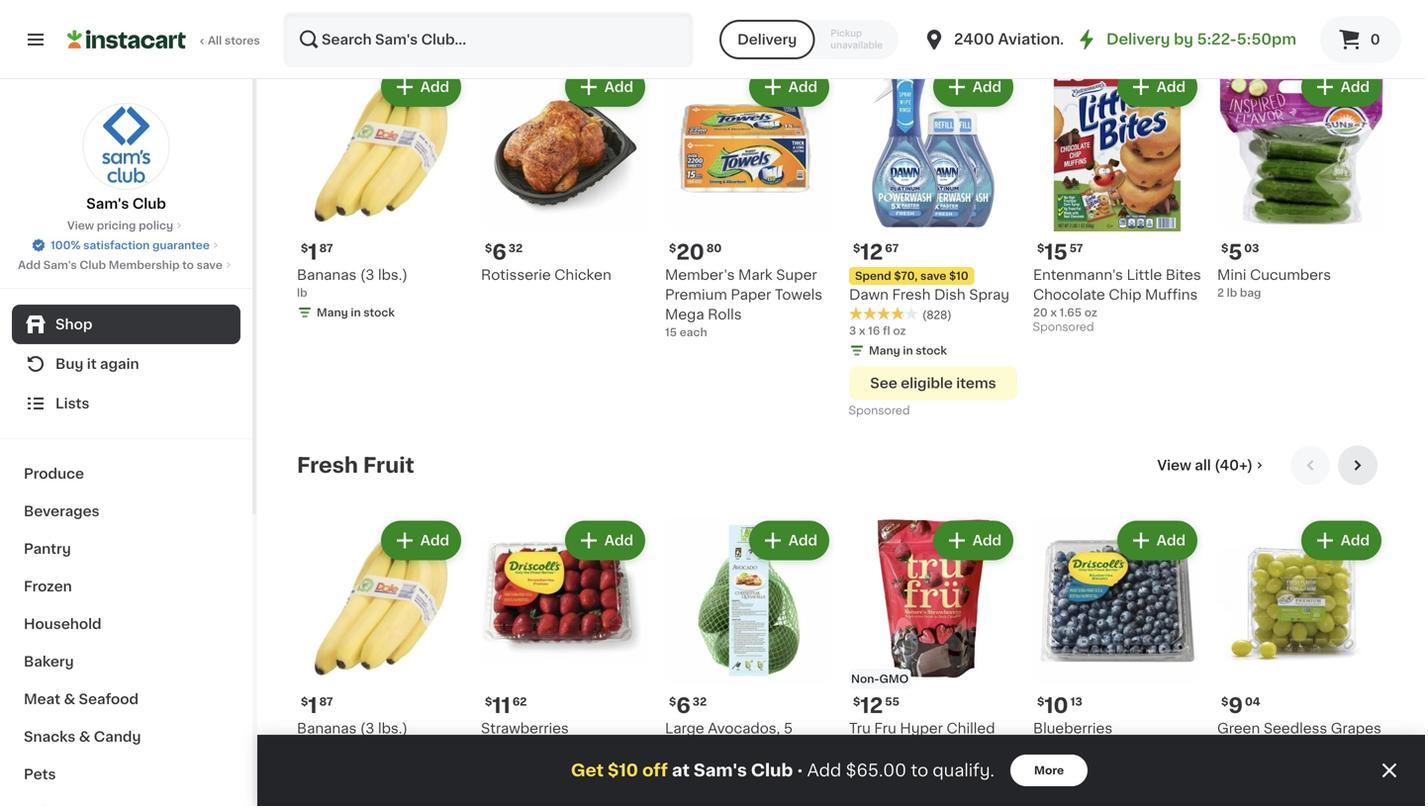 Task type: describe. For each thing, give the bounding box(es) containing it.
fru
[[874, 722, 897, 736]]

product group containing 20
[[665, 63, 833, 340]]

$ 1 87 for 6
[[301, 242, 333, 263]]

dawn fresh dish spray
[[849, 288, 1010, 302]]

sam's inside the treatment tracker modal dialog
[[694, 763, 747, 779]]

(3 for bananas (3 lbs.) lb
[[360, 268, 375, 282]]

1 for 6
[[308, 242, 317, 263]]

$ inside $ 20 80
[[669, 243, 676, 254]]

67
[[885, 243, 899, 254]]

1 vertical spatial sam's
[[43, 260, 77, 271]]

mini
[[1217, 268, 1247, 282]]

32 for large avocados, 5 count
[[693, 697, 707, 708]]

bag
[[1240, 288, 1261, 298]]

view for view all (40+)
[[1157, 459, 1192, 473]]

by
[[1174, 32, 1194, 47]]

2400 aviation dr
[[954, 32, 1082, 47]]

all
[[1195, 459, 1211, 473]]

chilled
[[947, 722, 995, 736]]

1 for 11
[[308, 696, 317, 717]]

dawn
[[849, 288, 889, 302]]

& for snacks
[[79, 730, 90, 744]]

green seedless grapes
[[1217, 722, 1382, 736]]

product group containing 11
[[481, 517, 649, 755]]

lbs.) for bananas (3 lbs.) lb
[[378, 268, 408, 282]]

$ inside $ 12 67
[[853, 243, 860, 254]]

0 button
[[1320, 16, 1402, 63]]

see eligible items
[[870, 377, 996, 390]]

in inside the tru fru hyper chilled strawberries in white & milk chocolate
[[941, 742, 953, 756]]

rolls
[[708, 308, 742, 322]]

18
[[1033, 741, 1046, 752]]

member's
[[665, 268, 735, 282]]

aviation
[[998, 32, 1060, 47]]

qualify.
[[933, 763, 995, 779]]

pets link
[[12, 756, 241, 794]]

$ 6 32 for rotisserie chicken
[[485, 242, 523, 263]]

bananas (3 lbs.)
[[297, 722, 408, 736]]

bananas (3 lbs.) lb
[[297, 268, 408, 298]]

11
[[492, 696, 511, 717]]

13
[[1071, 697, 1083, 708]]

sam's club
[[86, 197, 166, 211]]

to inside the treatment tracker modal dialog
[[911, 763, 929, 779]]

3 x 16 fl oz
[[849, 326, 906, 337]]

strawberries inside the tru fru hyper chilled strawberries in white & milk chocolate
[[849, 742, 937, 756]]

10
[[1045, 696, 1069, 717]]

0 horizontal spatial save
[[197, 260, 223, 271]]

more
[[1034, 766, 1064, 777]]

bananas for bananas (3 lbs.)
[[297, 722, 357, 736]]

entenmann's
[[1033, 268, 1123, 282]]

1 vertical spatial club
[[80, 260, 106, 271]]

$ inside $ 11 62
[[485, 697, 492, 708]]

member's mark super premium paper towels mega rolls 15 each
[[665, 268, 823, 338]]

candy
[[94, 730, 141, 744]]

policy
[[139, 220, 173, 231]]

stores
[[225, 35, 260, 46]]

each
[[680, 327, 707, 338]]

large
[[665, 722, 704, 736]]

1 vertical spatial many in stock
[[869, 345, 947, 356]]

0 vertical spatial many
[[317, 307, 348, 318]]

0 horizontal spatial stock
[[364, 307, 395, 318]]

to inside add sam's club membership to save link
[[182, 260, 194, 271]]

treatment tracker modal dialog
[[257, 735, 1425, 807]]

bakery link
[[12, 643, 241, 681]]

1 horizontal spatial sam's
[[86, 197, 129, 211]]

$10 inside the treatment tracker modal dialog
[[608, 763, 638, 779]]

seafood
[[79, 693, 139, 707]]

(40+)
[[1215, 459, 1253, 473]]

oz inside blueberries 18 oz
[[1048, 741, 1061, 752]]

beverages
[[24, 505, 100, 519]]

product group containing 10
[[1033, 517, 1202, 755]]

1 horizontal spatial club
[[132, 197, 166, 211]]

80
[[707, 243, 722, 254]]

at
[[672, 763, 690, 779]]

$ up bananas (3 lbs.) at bottom
[[301, 697, 308, 708]]

$ inside $ 12 55
[[853, 697, 860, 708]]

avocados,
[[708, 722, 780, 736]]

product group containing 15
[[1033, 63, 1202, 339]]

view for view pricing policy
[[67, 220, 94, 231]]

0 vertical spatial fresh
[[892, 288, 931, 302]]

snacks & candy link
[[12, 719, 241, 756]]

5:22-
[[1197, 32, 1237, 47]]

lists link
[[12, 384, 241, 424]]

$ up bananas (3 lbs.) lb on the top of page
[[301, 243, 308, 254]]

$ inside $ 10 13
[[1037, 697, 1045, 708]]

again
[[100, 357, 139, 371]]

2 vertical spatial 5
[[665, 761, 672, 772]]

seedless
[[1264, 722, 1328, 736]]

gmo
[[879, 674, 909, 685]]

get $10 off at sam's club • add $65.00 to qualify.
[[571, 763, 995, 779]]

1 vertical spatial stock
[[916, 345, 947, 356]]

premium
[[665, 288, 727, 302]]

1 horizontal spatial many
[[869, 345, 900, 356]]

62
[[513, 697, 527, 708]]

delivery for delivery by 5:22-5:50pm
[[1107, 32, 1170, 47]]

little
[[1127, 268, 1162, 282]]

0 horizontal spatial oz
[[893, 326, 906, 337]]

chip
[[1109, 288, 1142, 302]]

(828)
[[923, 310, 952, 321]]

$ 11 62
[[485, 696, 527, 717]]

32 for rotisserie chicken
[[509, 243, 523, 254]]

blueberries
[[1033, 722, 1113, 736]]

1 vertical spatial x
[[859, 326, 866, 337]]

sam's club link
[[83, 103, 170, 214]]

paper
[[731, 288, 771, 302]]

6 for large avocados, 5 count
[[676, 696, 691, 717]]

delivery by 5:22-5:50pm link
[[1075, 28, 1297, 51]]

service type group
[[720, 20, 899, 59]]

meat & seafood link
[[12, 681, 241, 719]]

view pricing policy
[[67, 220, 173, 231]]

tru fru hyper chilled strawberries in white & milk chocolate
[[849, 722, 1012, 776]]

all stores link
[[67, 12, 261, 67]]

1 vertical spatial 5
[[784, 722, 793, 736]]

$ 1 87 for 11
[[301, 696, 333, 717]]

0 horizontal spatial many in stock
[[317, 307, 395, 318]]

buy it again link
[[12, 344, 241, 384]]

mega
[[665, 308, 704, 322]]

1 horizontal spatial save
[[921, 271, 947, 282]]

sellers
[[352, 1, 427, 22]]

view all (40+)
[[1157, 459, 1253, 473]]

best
[[297, 1, 347, 22]]

items
[[956, 377, 996, 390]]

pricing
[[97, 220, 136, 231]]

add sam's club membership to save
[[18, 260, 223, 271]]

$ up large at the bottom left of the page
[[669, 697, 676, 708]]

03
[[1244, 243, 1259, 254]]

buy
[[55, 357, 84, 371]]

lbs.) for bananas (3 lbs.)
[[378, 722, 408, 736]]



Task type: locate. For each thing, give the bounding box(es) containing it.
lbs.) inside bananas (3 lbs.) lb
[[378, 268, 408, 282]]

produce link
[[12, 455, 241, 493]]

sam's
[[86, 197, 129, 211], [43, 260, 77, 271], [694, 763, 747, 779]]

delivery inside "button"
[[738, 33, 797, 47]]

x left 1.65
[[1051, 307, 1057, 318]]

87
[[319, 243, 333, 254], [319, 697, 333, 708]]

many in stock down bananas (3 lbs.) lb on the top of page
[[317, 307, 395, 318]]

many in stock down fl in the top of the page
[[869, 345, 947, 356]]

view up 100%
[[67, 220, 94, 231]]

oz right "18"
[[1048, 741, 1061, 752]]

2 horizontal spatial oz
[[1085, 307, 1098, 318]]

shop link
[[12, 305, 241, 344]]

1 item carousel region from the top
[[297, 0, 1386, 430]]

chocolate
[[1033, 288, 1105, 302], [881, 762, 953, 776]]

strawberries
[[481, 722, 569, 736], [849, 742, 937, 756]]

12 left 55
[[860, 696, 883, 717]]

save up dawn fresh dish spray
[[921, 271, 947, 282]]

delivery
[[1107, 32, 1170, 47], [738, 33, 797, 47]]

1 vertical spatial many
[[869, 345, 900, 356]]

1 vertical spatial chocolate
[[881, 762, 953, 776]]

$ 6 32 up rotisserie
[[485, 242, 523, 263]]

more button
[[1011, 755, 1088, 787]]

32 up large at the bottom left of the page
[[693, 697, 707, 708]]

1 horizontal spatial 20
[[1033, 307, 1048, 318]]

chicken
[[555, 268, 611, 282]]

0 horizontal spatial sponsored badge image
[[849, 406, 909, 417]]

rotisserie chicken
[[481, 268, 611, 282]]

$ 15 57
[[1037, 242, 1083, 263]]

1 vertical spatial view
[[1157, 459, 1192, 473]]

15 left each
[[665, 327, 677, 338]]

1 horizontal spatial x
[[1051, 307, 1057, 318]]

& left candy
[[79, 730, 90, 744]]

$ up rotisserie
[[485, 243, 492, 254]]

0 vertical spatial 5
[[1229, 242, 1243, 263]]

2 vertical spatial club
[[751, 763, 793, 779]]

save
[[197, 260, 223, 271], [921, 271, 947, 282]]

0 vertical spatial 20
[[676, 242, 705, 263]]

0 horizontal spatial 5
[[665, 761, 672, 772]]

grapes
[[1331, 722, 1382, 736]]

$ up spend
[[853, 243, 860, 254]]

lb inside bananas (3 lbs.) lb
[[297, 288, 307, 298]]

$10 left off
[[608, 763, 638, 779]]

snacks & candy
[[24, 730, 141, 744]]

1 vertical spatial 32
[[693, 697, 707, 708]]

see
[[870, 377, 898, 390]]

lb for bananas
[[297, 288, 307, 298]]

chocolate up 1.65
[[1033, 288, 1105, 302]]

1 vertical spatial oz
[[893, 326, 906, 337]]

1 up bananas (3 lbs.) lb on the top of page
[[308, 242, 317, 263]]

many down fl in the top of the page
[[869, 345, 900, 356]]

(3 inside bananas (3 lbs.) lb
[[360, 268, 375, 282]]

12 for $ 12 67
[[860, 242, 883, 263]]

view inside popup button
[[1157, 459, 1192, 473]]

hyper
[[900, 722, 943, 736]]

fresh left fruit on the left
[[297, 455, 358, 476]]

0 horizontal spatial 6
[[492, 242, 507, 263]]

lb inside mini cucumbers 2 lb bag
[[1227, 288, 1237, 298]]

1 horizontal spatial chocolate
[[1033, 288, 1105, 302]]

bananas inside bananas (3 lbs.) lb
[[297, 268, 357, 282]]

0 horizontal spatial delivery
[[738, 33, 797, 47]]

$ 6 32 up large at the bottom left of the page
[[669, 696, 707, 717]]

delivery for delivery
[[738, 33, 797, 47]]

0 horizontal spatial x
[[859, 326, 866, 337]]

1 vertical spatial fresh
[[297, 455, 358, 476]]

0 horizontal spatial in
[[351, 307, 361, 318]]

in up "qualify."
[[941, 742, 953, 756]]

& inside the tru fru hyper chilled strawberries in white & milk chocolate
[[1001, 742, 1012, 756]]

dish
[[934, 288, 966, 302]]

$10 inside item carousel region
[[949, 271, 969, 282]]

oz right fl in the top of the page
[[893, 326, 906, 337]]

$ 1 87 up bananas (3 lbs.) at bottom
[[301, 696, 333, 717]]

stock down bananas (3 lbs.) lb on the top of page
[[364, 307, 395, 318]]

1.65
[[1060, 307, 1082, 318]]

delivery inside 'link'
[[1107, 32, 1170, 47]]

0 vertical spatial oz
[[1085, 307, 1098, 318]]

87 for 11
[[319, 697, 333, 708]]

0 vertical spatial 32
[[509, 243, 523, 254]]

0 vertical spatial chocolate
[[1033, 288, 1105, 302]]

fresh
[[892, 288, 931, 302], [297, 455, 358, 476]]

$65.00
[[846, 763, 907, 779]]

buy it again
[[55, 357, 139, 371]]

1 horizontal spatial strawberries
[[849, 742, 937, 756]]

$ 12 55
[[853, 696, 900, 717]]

2 vertical spatial sam's
[[694, 763, 747, 779]]

0 vertical spatial many in stock
[[317, 307, 395, 318]]

mini cucumbers 2 lb bag
[[1217, 268, 1331, 298]]

0 horizontal spatial 20
[[676, 242, 705, 263]]

spray
[[969, 288, 1010, 302]]

1 horizontal spatial 15
[[1045, 242, 1068, 263]]

1 bananas from the top
[[297, 268, 357, 282]]

sponsored badge image inside product group
[[1033, 322, 1093, 334]]

2 lb from the left
[[1227, 288, 1237, 298]]

12 for $ 12 55
[[860, 696, 883, 717]]

$ left 03
[[1221, 243, 1229, 254]]

1 horizontal spatial fresh
[[892, 288, 931, 302]]

snacks
[[24, 730, 76, 744]]

1 horizontal spatial 6
[[676, 696, 691, 717]]

many in stock
[[317, 307, 395, 318], [869, 345, 947, 356]]

muffins
[[1145, 288, 1198, 302]]

0 vertical spatial 87
[[319, 243, 333, 254]]

sponsored badge image down see
[[849, 406, 909, 417]]

1 vertical spatial 87
[[319, 697, 333, 708]]

1 (3 from the top
[[360, 268, 375, 282]]

$ 5 03
[[1221, 242, 1259, 263]]

sam's club logo image
[[83, 103, 170, 190]]

entenmann's little bites chocolate chip muffins 20 x 1.65 oz
[[1033, 268, 1201, 318]]

0 horizontal spatial chocolate
[[881, 762, 953, 776]]

blueberries 18 oz
[[1033, 722, 1113, 752]]

15 inside member's mark super premium paper towels mega rolls 15 each
[[665, 327, 677, 338]]

None search field
[[283, 12, 694, 67]]

20
[[676, 242, 705, 263], [1033, 307, 1048, 318]]

1 horizontal spatial $ 6 32
[[669, 696, 707, 717]]

2 horizontal spatial sam's
[[694, 763, 747, 779]]

green
[[1217, 722, 1260, 736]]

& for meat
[[64, 693, 75, 707]]

1 horizontal spatial 5
[[784, 722, 793, 736]]

get
[[571, 763, 604, 779]]

$ up member's
[[669, 243, 676, 254]]

1 vertical spatial 6
[[676, 696, 691, 717]]

1 horizontal spatial many in stock
[[869, 345, 947, 356]]

oz right 1.65
[[1085, 307, 1098, 318]]

$10
[[949, 271, 969, 282], [608, 763, 638, 779]]

0 vertical spatial strawberries
[[481, 722, 569, 736]]

lb for mini
[[1227, 288, 1237, 298]]

1 horizontal spatial delivery
[[1107, 32, 1170, 47]]

87 up bananas (3 lbs.) at bottom
[[319, 697, 333, 708]]

$ down non-
[[853, 697, 860, 708]]

all stores
[[208, 35, 260, 46]]

to down guarantee
[[182, 260, 194, 271]]

1 horizontal spatial sponsored badge image
[[1033, 322, 1093, 334]]

0 vertical spatial x
[[1051, 307, 1057, 318]]

household link
[[12, 606, 241, 643]]

bananas for bananas (3 lbs.) lb
[[297, 268, 357, 282]]

0 vertical spatial $ 6 32
[[485, 242, 523, 263]]

1 vertical spatial to
[[911, 763, 929, 779]]

meat & seafood
[[24, 693, 139, 707]]

1 vertical spatial $10
[[608, 763, 638, 779]]

view left all
[[1157, 459, 1192, 473]]

view pricing policy link
[[67, 218, 185, 234]]

add button
[[383, 69, 459, 105], [567, 69, 643, 105], [751, 69, 827, 105], [935, 69, 1012, 105], [1119, 69, 1196, 105], [1303, 69, 1380, 105], [383, 523, 459, 559], [567, 523, 643, 559], [751, 523, 827, 559], [935, 523, 1012, 559], [1119, 523, 1196, 559], [1303, 523, 1380, 559]]

1 horizontal spatial stock
[[916, 345, 947, 356]]

20 inside entenmann's little bites chocolate chip muffins 20 x 1.65 oz
[[1033, 307, 1048, 318]]

6 up large at the bottom left of the page
[[676, 696, 691, 717]]

$ inside $ 5 03
[[1221, 243, 1229, 254]]

item carousel region containing best sellers
[[297, 0, 1386, 430]]

0 horizontal spatial club
[[80, 260, 106, 271]]

1 vertical spatial (3
[[360, 722, 375, 736]]

0 vertical spatial 12
[[860, 242, 883, 263]]

instacart logo image
[[67, 28, 186, 51]]

membership
[[109, 260, 180, 271]]

3
[[849, 326, 856, 337]]

oz inside entenmann's little bites chocolate chip muffins 20 x 1.65 oz
[[1085, 307, 1098, 318]]

1 horizontal spatial 32
[[693, 697, 707, 708]]

(3 for bananas (3 lbs.)
[[360, 722, 375, 736]]

5 up get $10 off at sam's club • add $65.00 to qualify.
[[784, 722, 793, 736]]

1 vertical spatial $ 6 32
[[669, 696, 707, 717]]

20 left 1.65
[[1033, 307, 1048, 318]]

in down 3 x 16 fl oz
[[903, 345, 913, 356]]

sponsored badge image
[[1033, 322, 1093, 334], [849, 406, 909, 417]]

club inside the treatment tracker modal dialog
[[751, 763, 793, 779]]

many
[[317, 307, 348, 318], [869, 345, 900, 356]]

strawberries inside product group
[[481, 722, 569, 736]]

1 horizontal spatial in
[[903, 345, 913, 356]]

1 vertical spatial 15
[[665, 327, 677, 338]]

0 horizontal spatial to
[[182, 260, 194, 271]]

fresh fruit
[[297, 455, 414, 476]]

0 horizontal spatial sam's
[[43, 260, 77, 271]]

delivery button
[[720, 20, 815, 59]]

100% satisfaction guarantee
[[51, 240, 210, 251]]

strawberries down 62
[[481, 722, 569, 736]]

1 horizontal spatial &
[[79, 730, 90, 744]]

1 up bananas (3 lbs.) at bottom
[[308, 696, 317, 717]]

1 vertical spatial $ 1 87
[[301, 696, 333, 717]]

fruit
[[363, 455, 414, 476]]

view all (40+) button
[[1149, 446, 1275, 486]]

04
[[1245, 697, 1261, 708]]

sam's down 100%
[[43, 260, 77, 271]]

x inside entenmann's little bites chocolate chip muffins 20 x 1.65 oz
[[1051, 307, 1057, 318]]

0
[[1371, 33, 1380, 47]]

$ inside $ 15 57
[[1037, 243, 1045, 254]]

0 vertical spatial to
[[182, 260, 194, 271]]

non-
[[851, 674, 879, 685]]

$10 up the dish
[[949, 271, 969, 282]]

oz
[[1085, 307, 1098, 318], [893, 326, 906, 337], [1048, 741, 1061, 752]]

product group
[[297, 63, 465, 325], [481, 63, 649, 285], [665, 63, 833, 340], [849, 63, 1018, 422], [1033, 63, 1202, 339], [1217, 63, 1386, 301], [297, 517, 465, 778], [481, 517, 649, 755], [665, 517, 833, 798], [849, 517, 1018, 807], [1033, 517, 1202, 755], [1217, 517, 1386, 778]]

0 vertical spatial $ 1 87
[[301, 242, 333, 263]]

$ inside $ 9 04
[[1221, 697, 1229, 708]]

2 horizontal spatial in
[[941, 742, 953, 756]]

0 vertical spatial 15
[[1045, 242, 1068, 263]]

1 vertical spatial in
[[903, 345, 913, 356]]

$ 6 32 for large avocados, 5 count
[[669, 696, 707, 717]]

1 lb from the left
[[297, 288, 307, 298]]

add inside the treatment tracker modal dialog
[[807, 763, 842, 779]]

pantry link
[[12, 531, 241, 568]]

15
[[1045, 242, 1068, 263], [665, 327, 677, 338]]

100%
[[51, 240, 81, 251]]

1 horizontal spatial $10
[[949, 271, 969, 282]]

1 horizontal spatial to
[[911, 763, 929, 779]]

spend
[[855, 271, 891, 282]]

0 vertical spatial sponsored badge image
[[1033, 322, 1093, 334]]

2 12 from the top
[[860, 696, 883, 717]]

rotisserie
[[481, 268, 551, 282]]

1 87 from the top
[[319, 243, 333, 254]]

$ 1 87 up bananas (3 lbs.) lb on the top of page
[[301, 242, 333, 263]]

20 left the 80
[[676, 242, 705, 263]]

5 left 03
[[1229, 242, 1243, 263]]

x right 3
[[859, 326, 866, 337]]

chocolate inside the tru fru hyper chilled strawberries in white & milk chocolate
[[881, 762, 953, 776]]

1 horizontal spatial lb
[[1227, 288, 1237, 298]]

0 horizontal spatial $10
[[608, 763, 638, 779]]

0 horizontal spatial &
[[64, 693, 75, 707]]

in down bananas (3 lbs.) lb on the top of page
[[351, 307, 361, 318]]

to down hyper
[[911, 763, 929, 779]]

1 12 from the top
[[860, 242, 883, 263]]

&
[[64, 693, 75, 707], [79, 730, 90, 744], [1001, 742, 1012, 756]]

0 horizontal spatial fresh
[[297, 455, 358, 476]]

0 vertical spatial sam's
[[86, 197, 129, 211]]

spend $70, save $10
[[855, 271, 969, 282]]

0 vertical spatial club
[[132, 197, 166, 211]]

1 vertical spatial lbs.)
[[378, 722, 408, 736]]

2 lbs.) from the top
[[378, 722, 408, 736]]

delivery by 5:22-5:50pm
[[1107, 32, 1297, 47]]

club up policy
[[132, 197, 166, 211]]

off
[[642, 763, 668, 779]]

2 vertical spatial in
[[941, 742, 953, 756]]

product group containing 5
[[1217, 63, 1386, 301]]

87 for 6
[[319, 243, 333, 254]]

club down the satisfaction
[[80, 260, 106, 271]]

0 vertical spatial view
[[67, 220, 94, 231]]

sam's right at
[[694, 763, 747, 779]]

0 horizontal spatial strawberries
[[481, 722, 569, 736]]

$ left the 57
[[1037, 243, 1045, 254]]

2 horizontal spatial 5
[[1229, 242, 1243, 263]]

stock up the see eligible items button
[[916, 345, 947, 356]]

2 horizontal spatial club
[[751, 763, 793, 779]]

$ left the 04
[[1221, 697, 1229, 708]]

$ 20 80
[[669, 242, 722, 263]]

0 vertical spatial stock
[[364, 307, 395, 318]]

& right meat
[[64, 693, 75, 707]]

6 up rotisserie
[[492, 242, 507, 263]]

1 vertical spatial 20
[[1033, 307, 1048, 318]]

0 vertical spatial item carousel region
[[297, 0, 1386, 430]]

super
[[776, 268, 817, 282]]

sponsored badge image down 1.65
[[1033, 322, 1093, 334]]

bananas
[[297, 268, 357, 282], [297, 722, 357, 736]]

it
[[87, 357, 97, 371]]

$ 10 13
[[1037, 696, 1083, 717]]

0 horizontal spatial lb
[[297, 288, 307, 298]]

0 vertical spatial bananas
[[297, 268, 357, 282]]

eligible
[[901, 377, 953, 390]]

non-gmo
[[851, 674, 909, 685]]

2 $ 1 87 from the top
[[301, 696, 333, 717]]

1 vertical spatial item carousel region
[[297, 446, 1386, 807]]

0 horizontal spatial $ 6 32
[[485, 242, 523, 263]]

6 for rotisserie chicken
[[492, 242, 507, 263]]

household
[[24, 618, 102, 631]]

$ 9 04
[[1221, 696, 1261, 717]]

15 left the 57
[[1045, 242, 1068, 263]]

chocolate inside entenmann's little bites chocolate chip muffins 20 x 1.65 oz
[[1033, 288, 1105, 302]]

87 up bananas (3 lbs.) lb on the top of page
[[319, 243, 333, 254]]

save down guarantee
[[197, 260, 223, 271]]

x
[[1051, 307, 1057, 318], [859, 326, 866, 337]]

sam's up the pricing
[[86, 197, 129, 211]]

1 horizontal spatial oz
[[1048, 741, 1061, 752]]

club left •
[[751, 763, 793, 779]]

Search field
[[285, 14, 692, 65]]

12 left 67
[[860, 242, 883, 263]]

& right 'white'
[[1001, 742, 1012, 756]]

2 1 from the top
[[308, 696, 317, 717]]

1 vertical spatial sponsored badge image
[[849, 406, 909, 417]]

$ left 13
[[1037, 697, 1045, 708]]

many down bananas (3 lbs.) lb on the top of page
[[317, 307, 348, 318]]

bakery
[[24, 655, 74, 669]]

strawberries down 'fru'
[[849, 742, 937, 756]]

100% satisfaction guarantee button
[[31, 234, 222, 253]]

0 horizontal spatial view
[[67, 220, 94, 231]]

2 87 from the top
[[319, 697, 333, 708]]

2 horizontal spatial &
[[1001, 742, 1012, 756]]

item carousel region containing fresh fruit
[[297, 446, 1386, 807]]

1 1 from the top
[[308, 242, 317, 263]]

2 item carousel region from the top
[[297, 446, 1386, 807]]

0 vertical spatial lbs.)
[[378, 268, 408, 282]]

ct
[[675, 761, 687, 772]]

$ left 62
[[485, 697, 492, 708]]

1 vertical spatial 1
[[308, 696, 317, 717]]

product group containing 9
[[1217, 517, 1386, 778]]

chocolate down hyper
[[881, 762, 953, 776]]

satisfaction
[[83, 240, 150, 251]]

2 (3 from the top
[[360, 722, 375, 736]]

1 $ 1 87 from the top
[[301, 242, 333, 263]]

57
[[1070, 243, 1083, 254]]

32 up rotisserie
[[509, 243, 523, 254]]

pantry
[[24, 542, 71, 556]]

item carousel region
[[297, 0, 1386, 430], [297, 446, 1386, 807]]

all
[[208, 35, 222, 46]]

2 bananas from the top
[[297, 722, 357, 736]]

5 left ct at left bottom
[[665, 761, 672, 772]]

1 lbs.) from the top
[[378, 268, 408, 282]]

fresh down spend $70, save $10
[[892, 288, 931, 302]]



Task type: vqa. For each thing, say whether or not it's contained in the screenshot.
SPEND $20, SAVE $5 SEE ELIGIBLE ITEMS
no



